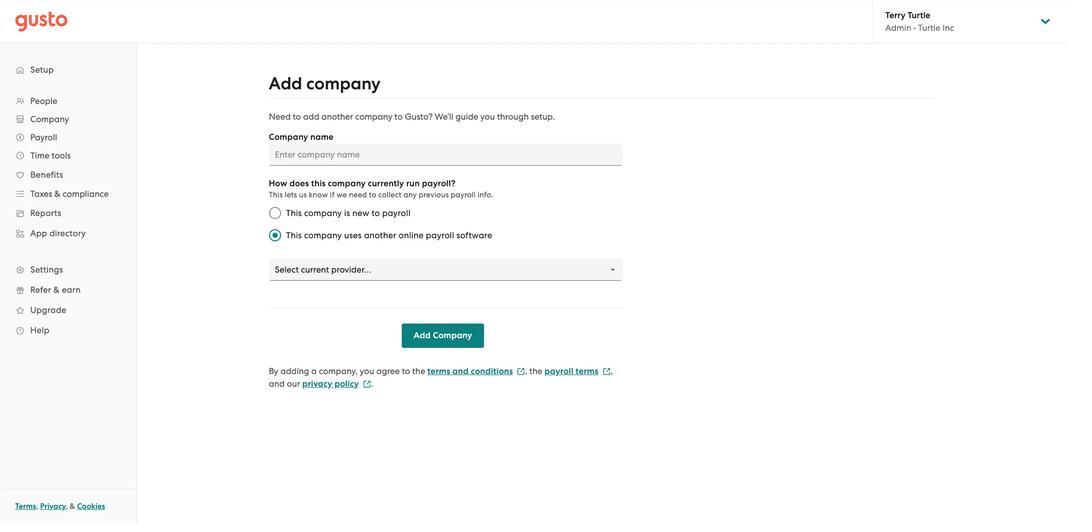Task type: describe. For each thing, give the bounding box(es) containing it.
gusto navigation element
[[0, 43, 136, 357]]

1 vertical spatial turtle
[[919, 23, 941, 33]]

we
[[337, 190, 347, 199]]

company for add company
[[306, 73, 381, 94]]

cookies button
[[77, 501, 105, 513]]

& for earn
[[53, 285, 60, 295]]

taxes & compliance button
[[10, 185, 126, 203]]

people
[[30, 96, 57, 106]]

refer & earn
[[30, 285, 81, 295]]

need to add another company to gusto? we'll guide you through setup.
[[269, 112, 555, 122]]

settings
[[30, 265, 63, 275]]

payroll button
[[10, 128, 126, 146]]

time tools button
[[10, 146, 126, 165]]

payroll right online
[[426, 230, 455, 240]]

add company
[[269, 73, 381, 94]]

This company uses another online payroll software radio
[[264, 224, 286, 246]]

setup.
[[531, 112, 555, 122]]

settings link
[[10, 261, 126, 279]]

tools
[[52, 151, 71, 161]]

terms and conditions link
[[428, 366, 525, 377]]

this company uses another online payroll software
[[286, 230, 493, 240]]

guide
[[456, 112, 479, 122]]

earn
[[62, 285, 81, 295]]

payroll right , the
[[545, 366, 574, 377]]

setup link
[[10, 61, 126, 79]]

company for company name
[[269, 132, 308, 142]]

terry
[[886, 10, 906, 21]]

& for compliance
[[54, 189, 61, 199]]

know
[[309, 190, 328, 199]]

company inside how does this company currently run payroll? this lets us know if we need to collect any previous payroll info.
[[328, 178, 366, 189]]

cookies
[[77, 502, 105, 511]]

Company name field
[[269, 143, 622, 166]]

how
[[269, 178, 288, 189]]

opens in a new tab image
[[603, 368, 611, 376]]

payroll terms link
[[545, 366, 611, 377]]

refer & earn link
[[10, 281, 126, 299]]

we'll
[[435, 112, 454, 122]]

privacy
[[40, 502, 66, 511]]

to inside how does this company currently run payroll? this lets us know if we need to collect any previous payroll info.
[[369, 190, 377, 199]]

name
[[310, 132, 334, 142]]

agree
[[377, 366, 400, 376]]

run
[[406, 178, 420, 189]]

payroll down "collect"
[[382, 208, 411, 218]]

help link
[[10, 321, 126, 339]]

payroll?
[[422, 178, 456, 189]]

setup
[[30, 65, 54, 75]]

, inside , and our
[[611, 366, 613, 376]]

this
[[311, 178, 326, 189]]

add for add company
[[269, 73, 302, 94]]

and for conditions
[[453, 366, 469, 377]]

benefits
[[30, 170, 63, 180]]

app directory link
[[10, 224, 126, 242]]

another for company
[[322, 112, 353, 122]]

software
[[457, 230, 493, 240]]

add company
[[414, 330, 472, 341]]

, right conditions
[[525, 366, 528, 376]]

upgrade
[[30, 305, 66, 315]]

people button
[[10, 92, 126, 110]]

company inside "button"
[[433, 330, 472, 341]]

to left gusto?
[[395, 112, 403, 122]]

info.
[[478, 190, 493, 199]]

add for add company
[[414, 330, 431, 341]]

company for this company uses another online payroll software
[[304, 230, 342, 240]]

is
[[344, 208, 350, 218]]

refer
[[30, 285, 51, 295]]

online
[[399, 230, 424, 240]]

This company is new to payroll radio
[[264, 202, 286, 224]]

inc
[[943, 23, 955, 33]]

taxes
[[30, 189, 52, 199]]

us
[[299, 190, 307, 199]]

uses
[[344, 230, 362, 240]]

previous
[[419, 190, 449, 199]]



Task type: locate. For each thing, give the bounding box(es) containing it.
opens in a new tab image
[[517, 368, 525, 376], [363, 380, 371, 388]]

company down know
[[304, 208, 342, 218]]

company down people
[[30, 114, 69, 124]]

privacy policy
[[302, 379, 359, 389]]

opens in a new tab image inside privacy policy link
[[363, 380, 371, 388]]

1 vertical spatial another
[[364, 230, 397, 240]]

company up terms and conditions
[[433, 330, 472, 341]]

by
[[269, 366, 279, 376]]

list containing people
[[0, 92, 136, 340]]

1 vertical spatial opens in a new tab image
[[363, 380, 371, 388]]

the
[[412, 366, 426, 376], [530, 366, 543, 376]]

0 vertical spatial you
[[481, 112, 495, 122]]

0 horizontal spatial company
[[30, 114, 69, 124]]

policy
[[335, 379, 359, 389]]

this company is new to payroll
[[286, 208, 411, 218]]

opens in a new tab image inside terms and conditions 'link'
[[517, 368, 525, 376]]

0 horizontal spatial the
[[412, 366, 426, 376]]

this down this company is new to payroll radio
[[286, 230, 302, 240]]

0 horizontal spatial you
[[360, 366, 375, 376]]

and left conditions
[[453, 366, 469, 377]]

gusto?
[[405, 112, 433, 122]]

& left earn
[[53, 285, 60, 295]]

.
[[371, 379, 373, 389]]

this down how
[[269, 190, 283, 199]]

1 vertical spatial you
[[360, 366, 375, 376]]

currently
[[368, 178, 404, 189]]

,
[[525, 366, 528, 376], [611, 366, 613, 376], [36, 502, 38, 511], [66, 502, 68, 511]]

does
[[290, 178, 309, 189]]

company button
[[10, 110, 126, 128]]

0 horizontal spatial opens in a new tab image
[[363, 380, 371, 388]]

0 vertical spatial and
[[453, 366, 469, 377]]

1 horizontal spatial and
[[453, 366, 469, 377]]

company left uses
[[304, 230, 342, 240]]

company left gusto?
[[355, 112, 393, 122]]

company inside dropdown button
[[30, 114, 69, 124]]

and down by
[[269, 379, 285, 389]]

turtle up '•'
[[908, 10, 931, 21]]

another up name
[[322, 112, 353, 122]]

new
[[352, 208, 370, 218]]

1 horizontal spatial company
[[269, 132, 308, 142]]

2 terms from the left
[[576, 366, 599, 377]]

to right agree
[[402, 366, 410, 376]]

, left the privacy link
[[36, 502, 38, 511]]

need
[[349, 190, 367, 199]]

opens in a new tab image right conditions
[[517, 368, 525, 376]]

and inside , and our
[[269, 379, 285, 389]]

& right the taxes
[[54, 189, 61, 199]]

1 horizontal spatial opens in a new tab image
[[517, 368, 525, 376]]

privacy policy link
[[302, 379, 371, 389]]

0 vertical spatial this
[[269, 190, 283, 199]]

payroll terms
[[545, 366, 599, 377]]

terms and conditions
[[428, 366, 513, 377]]

privacy
[[302, 379, 333, 389]]

1 vertical spatial add
[[414, 330, 431, 341]]

this inside how does this company currently run payroll? this lets us know if we need to collect any previous payroll info.
[[269, 190, 283, 199]]

the left payroll terms on the right
[[530, 366, 543, 376]]

this for this company is new to payroll
[[286, 208, 302, 218]]

, left "cookies" button
[[66, 502, 68, 511]]

company for company
[[30, 114, 69, 124]]

this for this company uses another online payroll software
[[286, 230, 302, 240]]

turtle
[[908, 10, 931, 21], [919, 23, 941, 33]]

0 horizontal spatial add
[[269, 73, 302, 94]]

terms left opens in a new tab icon
[[576, 366, 599, 377]]

& left cookies at the bottom left
[[70, 502, 75, 511]]

& inside dropdown button
[[54, 189, 61, 199]]

opens in a new tab image right policy
[[363, 380, 371, 388]]

, and our
[[269, 366, 613, 389]]

opens in a new tab image for terms and conditions
[[517, 368, 525, 376]]

another right uses
[[364, 230, 397, 240]]

admin
[[886, 23, 912, 33]]

0 horizontal spatial another
[[322, 112, 353, 122]]

company for this company is new to payroll
[[304, 208, 342, 218]]

1 horizontal spatial another
[[364, 230, 397, 240]]

0 vertical spatial turtle
[[908, 10, 931, 21]]

company name
[[269, 132, 334, 142]]

2 vertical spatial this
[[286, 230, 302, 240]]

to left add
[[293, 112, 301, 122]]

this down "lets"
[[286, 208, 302, 218]]

need
[[269, 112, 291, 122]]

company up add
[[306, 73, 381, 94]]

time
[[30, 151, 50, 161]]

2 the from the left
[[530, 366, 543, 376]]

privacy link
[[40, 502, 66, 511]]

1 vertical spatial this
[[286, 208, 302, 218]]

a
[[312, 366, 317, 376]]

&
[[54, 189, 61, 199], [53, 285, 60, 295], [70, 502, 75, 511]]

you
[[481, 112, 495, 122], [360, 366, 375, 376]]

app directory
[[30, 228, 86, 238]]

add up , and our
[[414, 330, 431, 341]]

any
[[404, 190, 417, 199]]

1 horizontal spatial terms
[[576, 366, 599, 377]]

add company button
[[402, 324, 485, 348]]

taxes & compliance
[[30, 189, 109, 199]]

1 terms from the left
[[428, 366, 451, 377]]

payroll left 'info.'
[[451, 190, 476, 199]]

terms link
[[15, 502, 36, 511]]

0 vertical spatial add
[[269, 73, 302, 94]]

adding
[[281, 366, 309, 376]]

company down the need
[[269, 132, 308, 142]]

turtle right '•'
[[919, 23, 941, 33]]

company
[[306, 73, 381, 94], [355, 112, 393, 122], [328, 178, 366, 189], [304, 208, 342, 218], [304, 230, 342, 240]]

•
[[914, 23, 916, 33]]

if
[[330, 190, 335, 199]]

, right payroll terms on the right
[[611, 366, 613, 376]]

1 the from the left
[[412, 366, 426, 376]]

add inside "button"
[[414, 330, 431, 341]]

collect
[[379, 190, 402, 199]]

, the
[[525, 366, 543, 376]]

1 horizontal spatial you
[[481, 112, 495, 122]]

0 vertical spatial opens in a new tab image
[[517, 368, 525, 376]]

benefits link
[[10, 166, 126, 184]]

lets
[[285, 190, 297, 199]]

terms
[[15, 502, 36, 511]]

payroll inside how does this company currently run payroll? this lets us know if we need to collect any previous payroll info.
[[451, 190, 476, 199]]

upgrade link
[[10, 301, 126, 319]]

and for our
[[269, 379, 285, 389]]

terms
[[428, 366, 451, 377], [576, 366, 599, 377]]

by adding a company, you agree to the
[[269, 366, 426, 376]]

2 vertical spatial company
[[433, 330, 472, 341]]

home image
[[15, 11, 68, 32]]

1 horizontal spatial add
[[414, 330, 431, 341]]

help
[[30, 325, 49, 335]]

the right agree
[[412, 366, 426, 376]]

list
[[0, 92, 136, 340]]

our
[[287, 379, 300, 389]]

reports link
[[10, 204, 126, 222]]

0 horizontal spatial and
[[269, 379, 285, 389]]

how does this company currently run payroll? this lets us know if we need to collect any previous payroll info.
[[269, 178, 493, 199]]

payroll
[[30, 132, 57, 142]]

conditions
[[471, 366, 513, 377]]

opens in a new tab image for privacy policy
[[363, 380, 371, 388]]

1 vertical spatial company
[[269, 132, 308, 142]]

you up .
[[360, 366, 375, 376]]

to
[[293, 112, 301, 122], [395, 112, 403, 122], [369, 190, 377, 199], [372, 208, 380, 218], [402, 366, 410, 376]]

1 vertical spatial and
[[269, 379, 285, 389]]

app
[[30, 228, 47, 238]]

another for online
[[364, 230, 397, 240]]

add up the need
[[269, 73, 302, 94]]

2 horizontal spatial company
[[433, 330, 472, 341]]

another
[[322, 112, 353, 122], [364, 230, 397, 240]]

company,
[[319, 366, 358, 376]]

0 vertical spatial &
[[54, 189, 61, 199]]

company
[[30, 114, 69, 124], [269, 132, 308, 142], [433, 330, 472, 341]]

and
[[453, 366, 469, 377], [269, 379, 285, 389]]

to right new
[[372, 208, 380, 218]]

add
[[303, 112, 320, 122]]

1 horizontal spatial the
[[530, 366, 543, 376]]

0 vertical spatial company
[[30, 114, 69, 124]]

0 horizontal spatial terms
[[428, 366, 451, 377]]

1 vertical spatial &
[[53, 285, 60, 295]]

reports
[[30, 208, 61, 218]]

you right "guide"
[[481, 112, 495, 122]]

0 vertical spatial another
[[322, 112, 353, 122]]

through
[[497, 112, 529, 122]]

directory
[[49, 228, 86, 238]]

payroll
[[451, 190, 476, 199], [382, 208, 411, 218], [426, 230, 455, 240], [545, 366, 574, 377]]

terms , privacy , & cookies
[[15, 502, 105, 511]]

time tools
[[30, 151, 71, 161]]

terms down add company "button"
[[428, 366, 451, 377]]

2 vertical spatial &
[[70, 502, 75, 511]]

compliance
[[63, 189, 109, 199]]

terry turtle admin • turtle inc
[[886, 10, 955, 33]]

company up we
[[328, 178, 366, 189]]

to right need
[[369, 190, 377, 199]]



Task type: vqa. For each thing, say whether or not it's contained in the screenshot.
"employer"
no



